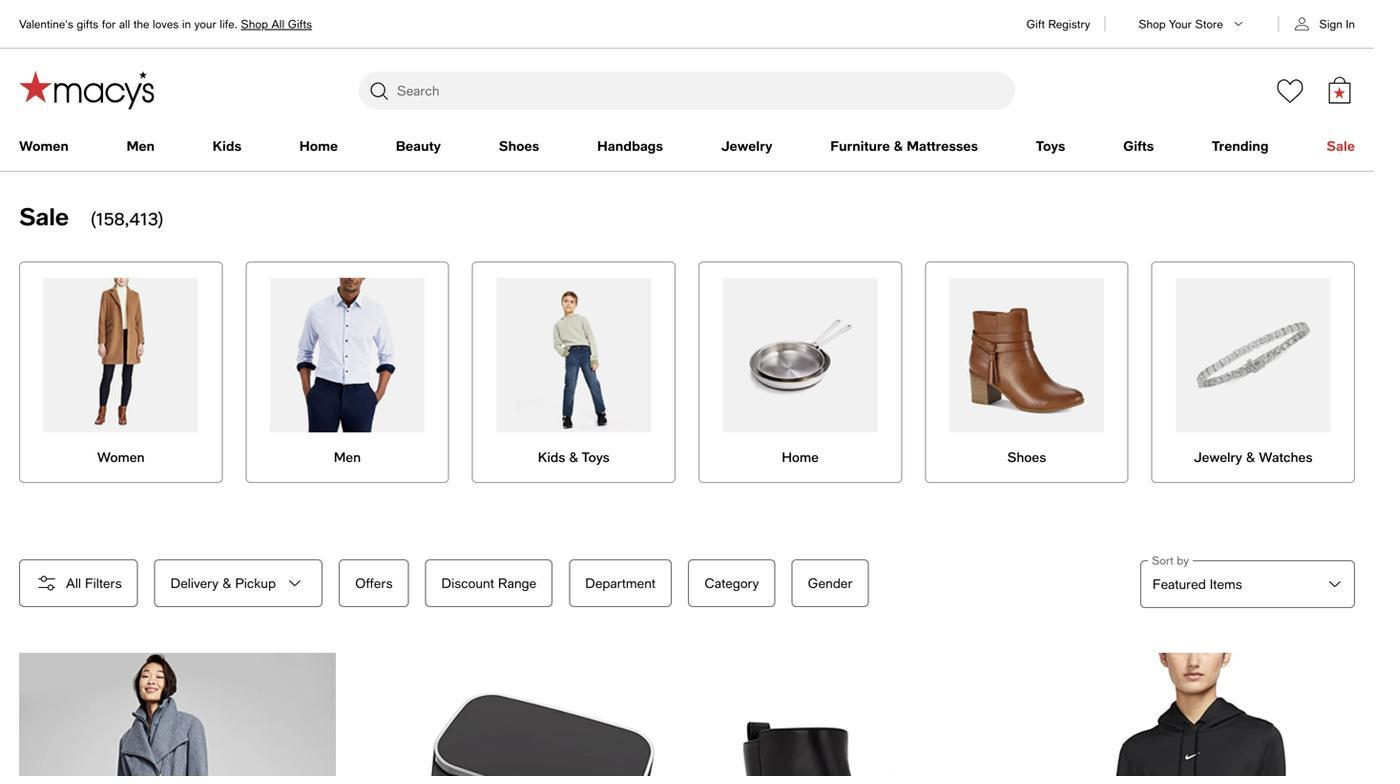 Task type: describe. For each thing, give the bounding box(es) containing it.
sign in
[[1320, 17, 1356, 31]]

kids for kids
[[213, 138, 242, 154]]

discount range link
[[425, 559, 569, 607]]

all
[[119, 17, 130, 31]]

home link
[[700, 263, 901, 482]]

gender button
[[792, 559, 869, 607]]

gender
[[808, 575, 853, 591]]

shoes link
[[926, 263, 1128, 482]]

jewelry button
[[721, 133, 773, 159]]

department link
[[569, 559, 688, 607]]

2 shop from the left
[[1139, 17, 1166, 31]]

women inside 'link'
[[97, 449, 145, 465]]

your
[[1169, 17, 1192, 31]]

jewelry & watches
[[1194, 449, 1313, 465]]

beauty button
[[396, 133, 441, 159]]

0 horizontal spatial sale
[[19, 202, 75, 231]]

shoes image
[[950, 278, 1105, 432]]

jewelry for jewelry
[[721, 138, 773, 154]]

women link
[[20, 263, 222, 482]]

discount range button
[[425, 559, 553, 607]]

& for mattresses
[[894, 138, 903, 154]]

search large image
[[368, 79, 390, 102]]

kids and toys image
[[497, 278, 651, 432]]

shop your store
[[1139, 17, 1224, 31]]

valentine's
[[19, 17, 73, 31]]

gifts button
[[1124, 133, 1154, 159]]

offers
[[355, 575, 393, 591]]

delivery
[[171, 575, 219, 591]]

range
[[498, 575, 537, 591]]

in
[[1346, 17, 1356, 31]]

toys button
[[1036, 133, 1066, 159]]

0 horizontal spatial toys
[[582, 449, 610, 465]]

men button
[[127, 133, 155, 159]]

shop all gifts link
[[241, 17, 312, 31]]

1 vertical spatial gifts
[[1124, 138, 1154, 154]]

delivery & pickup
[[171, 575, 276, 591]]

kids & toys link
[[473, 263, 675, 482]]

kids button
[[213, 133, 242, 159]]

handbags button
[[597, 133, 663, 159]]

0 vertical spatial gifts
[[288, 17, 312, 31]]

filters
[[85, 575, 122, 591]]

0 vertical spatial all
[[271, 17, 285, 31]]

gift registry link
[[1027, 0, 1091, 48]]

1 horizontal spatial men
[[334, 449, 361, 465]]

department
[[586, 575, 656, 591]]

department button
[[569, 559, 672, 607]]

0 vertical spatial sale
[[1327, 138, 1356, 154]]

shoes button
[[499, 133, 540, 159]]

discount range
[[442, 575, 537, 591]]

life.
[[220, 17, 238, 31]]

Search text field
[[359, 72, 1016, 110]]



Task type: vqa. For each thing, say whether or not it's contained in the screenshot.
Bonus Offer with Purchase. $24.99 Diamond Earrings or Necklace with purchase. image
no



Task type: locate. For each thing, give the bounding box(es) containing it.
furniture
[[831, 138, 890, 154]]

1 horizontal spatial women
[[97, 449, 145, 465]]

0 vertical spatial women
[[19, 138, 69, 154]]

0 vertical spatial toys
[[1036, 138, 1066, 154]]

women button
[[19, 133, 69, 159]]

home inside home link
[[782, 449, 819, 465]]

0 horizontal spatial gifts
[[288, 17, 312, 31]]

home image
[[723, 278, 878, 432]]

0 vertical spatial home
[[300, 138, 338, 154]]

all inside all filters button
[[66, 575, 81, 591]]

0 vertical spatial jewelry
[[721, 138, 773, 154]]

shopping bag has 0 items image
[[1327, 77, 1354, 104]]

category link
[[688, 559, 792, 607]]

store
[[1196, 17, 1224, 31]]

all
[[271, 17, 285, 31], [66, 575, 81, 591]]

&
[[894, 138, 903, 154], [569, 449, 578, 465], [1247, 449, 1256, 465], [223, 575, 231, 591]]

delivery & pickup button
[[154, 559, 323, 607]]

shop left your
[[1139, 17, 1166, 31]]

watches
[[1259, 449, 1313, 465]]

valentine's gifts for all the loves in your life. shop all gifts
[[19, 17, 312, 31]]

discount
[[442, 575, 494, 591]]

(158,413)
[[90, 209, 164, 229]]

& for toys
[[569, 449, 578, 465]]

sale down women dropdown button
[[19, 202, 75, 231]]

women image
[[44, 278, 198, 432]]

1 vertical spatial toys
[[582, 449, 610, 465]]

gifts right life.
[[288, 17, 312, 31]]

1 vertical spatial shoes
[[1008, 449, 1047, 465]]

jewelry inside jewelry & watches link
[[1194, 449, 1243, 465]]

sign
[[1320, 17, 1343, 31]]

in
[[182, 17, 191, 31]]

0 horizontal spatial men
[[127, 138, 155, 154]]

0 horizontal spatial all
[[66, 575, 81, 591]]

men link
[[247, 263, 448, 482]]

toys
[[1036, 138, 1066, 154], [582, 449, 610, 465]]

home
[[300, 138, 338, 154], [782, 449, 819, 465]]

1 vertical spatial women
[[97, 449, 145, 465]]

0 vertical spatial men
[[127, 138, 155, 154]]

men image
[[270, 278, 425, 432]]

1 horizontal spatial all
[[271, 17, 285, 31]]

category
[[705, 575, 759, 591]]

gift registry
[[1027, 17, 1091, 31]]

& for pickup
[[223, 575, 231, 591]]

1 horizontal spatial toys
[[1036, 138, 1066, 154]]

jewelry down search text field
[[721, 138, 773, 154]]

1 horizontal spatial home
[[782, 449, 819, 465]]

all left filters
[[66, 575, 81, 591]]

shop right life.
[[241, 17, 268, 31]]

gifts
[[288, 17, 312, 31], [1124, 138, 1154, 154]]

0 horizontal spatial kids
[[213, 138, 242, 154]]

jewelry and watches image
[[1176, 278, 1331, 432]]

1 vertical spatial men
[[334, 449, 361, 465]]

1 horizontal spatial sale
[[1327, 138, 1356, 154]]

1 vertical spatial jewelry
[[1194, 449, 1243, 465]]

your
[[194, 17, 216, 31]]

1 horizontal spatial shoes
[[1008, 449, 1047, 465]]

sale down shopping bag has 0 items image
[[1327, 138, 1356, 154]]

for
[[102, 17, 116, 31]]

registry
[[1049, 17, 1091, 31]]

pickup
[[235, 575, 276, 591]]

trending button
[[1212, 133, 1269, 159]]

kids for kids & toys
[[538, 449, 566, 465]]

sale button
[[1327, 133, 1356, 159]]

gifts
[[77, 17, 99, 31]]

mattresses
[[907, 138, 978, 154]]

0 vertical spatial kids
[[213, 138, 242, 154]]

gender link
[[792, 559, 882, 607]]

handbags
[[597, 138, 663, 154]]

sign in link
[[1320, 16, 1356, 32]]

shoes
[[499, 138, 540, 154], [1008, 449, 1047, 465]]

home button
[[300, 133, 338, 159]]

trending
[[1212, 138, 1269, 154]]

kids
[[213, 138, 242, 154], [538, 449, 566, 465]]

0 horizontal spatial home
[[300, 138, 338, 154]]

loves
[[153, 17, 179, 31]]

all filters button
[[19, 559, 138, 607]]

furniture & mattresses button
[[831, 133, 978, 159]]

0 horizontal spatial shop
[[241, 17, 268, 31]]

1 horizontal spatial gifts
[[1124, 138, 1154, 154]]

jewelry
[[721, 138, 773, 154], [1194, 449, 1243, 465]]

jewelry left watches
[[1194, 449, 1243, 465]]

1 vertical spatial all
[[66, 575, 81, 591]]

gift
[[1027, 17, 1045, 31]]

gifts right toys popup button
[[1124, 138, 1154, 154]]

0 horizontal spatial shoes
[[499, 138, 540, 154]]

1 vertical spatial sale
[[19, 202, 75, 231]]

0 vertical spatial shoes
[[499, 138, 540, 154]]

jewelry & watches link
[[1153, 263, 1355, 482]]

jewelry for jewelry & watches
[[1194, 449, 1243, 465]]

the
[[133, 17, 149, 31]]

beauty
[[396, 138, 441, 154]]

1 vertical spatial kids
[[538, 449, 566, 465]]

offers link
[[339, 559, 425, 607]]

shop
[[241, 17, 268, 31], [1139, 17, 1166, 31]]

all right life.
[[271, 17, 285, 31]]

1 horizontal spatial shop
[[1139, 17, 1166, 31]]

0 horizontal spatial women
[[19, 138, 69, 154]]

women
[[19, 138, 69, 154], [97, 449, 145, 465]]

all filters
[[66, 575, 122, 591]]

men
[[127, 138, 155, 154], [334, 449, 361, 465]]

1 horizontal spatial kids
[[538, 449, 566, 465]]

1 shop from the left
[[241, 17, 268, 31]]

offers button
[[339, 559, 409, 607]]

0 horizontal spatial jewelry
[[721, 138, 773, 154]]

& for watches
[[1247, 449, 1256, 465]]

kids & toys
[[538, 449, 610, 465]]

1 horizontal spatial jewelry
[[1194, 449, 1243, 465]]

category button
[[688, 559, 776, 607]]

sale
[[1327, 138, 1356, 154], [19, 202, 75, 231]]

1 vertical spatial home
[[782, 449, 819, 465]]

furniture & mattresses
[[831, 138, 978, 154]]



